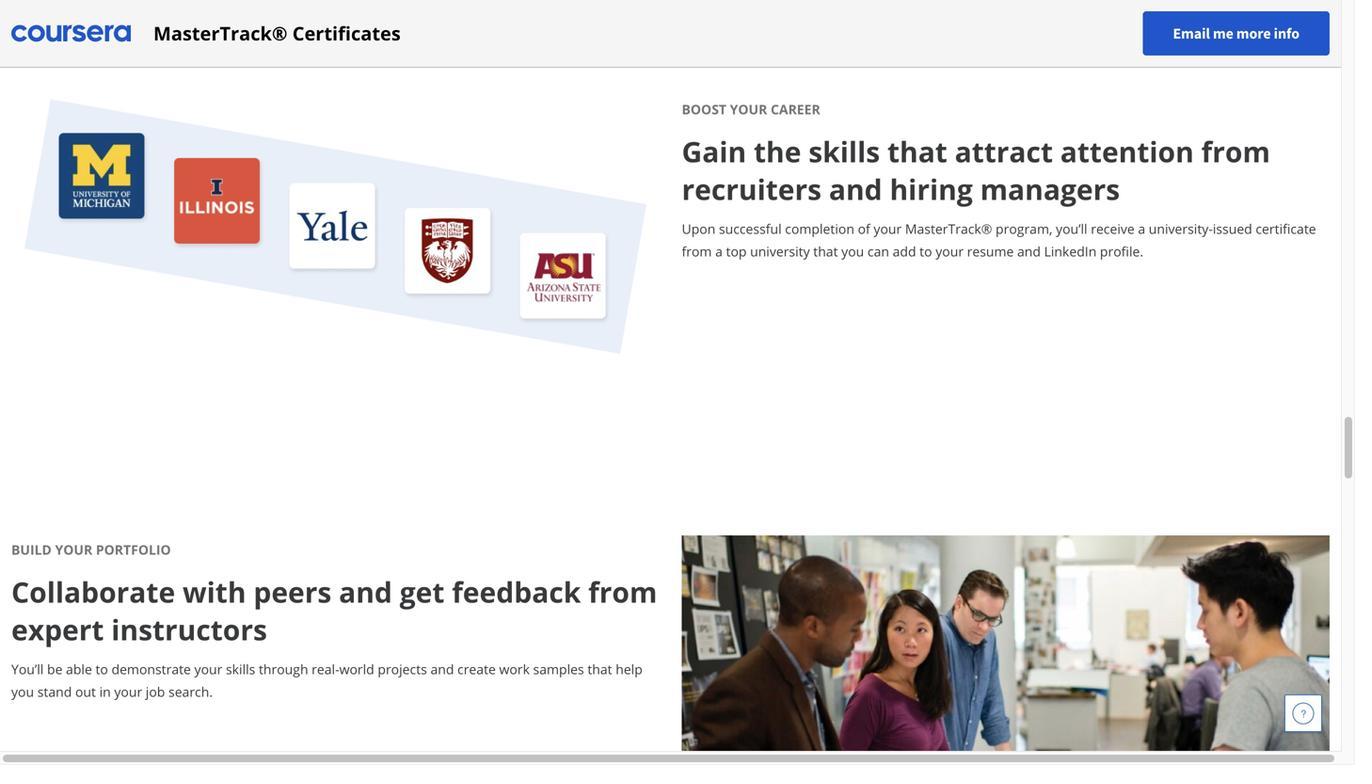 Task type: locate. For each thing, give the bounding box(es) containing it.
and inside collaborate with peers and get feedback from expert instructors
[[339, 573, 392, 611]]

your left resume
[[936, 242, 964, 260]]

1 horizontal spatial from
[[682, 242, 712, 260]]

1 horizontal spatial to
[[920, 242, 932, 260]]

a
[[1138, 220, 1146, 238], [715, 242, 723, 260]]

your
[[730, 100, 767, 118], [55, 541, 92, 559]]

skills left through
[[226, 660, 255, 678]]

you inside you'll be able to demonstrate your skills through real-world projects and create work samples that help you stand out in your job search.
[[11, 683, 34, 701]]

you inside upon successful completion of your mastertrack® program, you'll receive a university-issued certificate from a top university that you can add to your resume and linkedin profile.
[[842, 242, 864, 260]]

can
[[868, 242, 889, 260]]

mastertrack®
[[153, 20, 288, 46], [905, 220, 992, 238]]

skills inside you'll be able to demonstrate your skills through real-world projects and create work samples that help you stand out in your job search.
[[226, 660, 255, 678]]

that left help
[[588, 660, 612, 678]]

instructors
[[111, 610, 267, 649]]

from up issued
[[1202, 132, 1271, 171]]

1 horizontal spatial you
[[842, 242, 864, 260]]

collaborate with peers and get feedback from expert instructors
[[11, 573, 657, 649]]

from inside gain the skills that attract attention from recruiters and hiring managers
[[1202, 132, 1271, 171]]

portfolio
[[96, 541, 171, 559]]

upon
[[682, 220, 716, 238]]

1 horizontal spatial a
[[1138, 220, 1146, 238]]

attention
[[1061, 132, 1194, 171]]

build
[[11, 541, 52, 559]]

0 horizontal spatial to
[[95, 660, 108, 678]]

1 horizontal spatial skills
[[809, 132, 880, 171]]

profile.
[[1100, 242, 1144, 260]]

completion
[[785, 220, 855, 238]]

that down completion
[[814, 242, 838, 260]]

1 vertical spatial skills
[[226, 660, 255, 678]]

0 horizontal spatial your
[[55, 541, 92, 559]]

help
[[616, 660, 643, 678]]

email me more info button
[[1143, 11, 1330, 56]]

of
[[858, 220, 870, 238]]

a right the receive
[[1138, 220, 1146, 238]]

you
[[842, 242, 864, 260], [11, 683, 34, 701]]

from for gain the skills that attract attention from recruiters and hiring managers
[[1202, 132, 1271, 171]]

2 vertical spatial that
[[588, 660, 612, 678]]

and down program, on the top right
[[1018, 242, 1041, 260]]

2 horizontal spatial that
[[888, 132, 948, 171]]

0 vertical spatial a
[[1138, 220, 1146, 238]]

your right build
[[55, 541, 92, 559]]

in
[[99, 683, 111, 701]]

attract
[[955, 132, 1053, 171]]

your right boost
[[730, 100, 767, 118]]

and
[[829, 170, 883, 208], [1018, 242, 1041, 260], [339, 573, 392, 611], [431, 660, 454, 678]]

and up of
[[829, 170, 883, 208]]

0 vertical spatial to
[[920, 242, 932, 260]]

1 vertical spatial your
[[55, 541, 92, 559]]

with
[[183, 573, 246, 611]]

2 vertical spatial from
[[588, 573, 657, 611]]

your
[[874, 220, 902, 238], [936, 242, 964, 260], [194, 660, 222, 678], [114, 683, 142, 701]]

that
[[888, 132, 948, 171], [814, 242, 838, 260], [588, 660, 612, 678]]

be
[[47, 660, 63, 678]]

1 vertical spatial from
[[682, 242, 712, 260]]

from
[[1202, 132, 1271, 171], [682, 242, 712, 260], [588, 573, 657, 611]]

from inside upon successful completion of your mastertrack® program, you'll receive a university-issued certificate from a top university that you can add to your resume and linkedin profile.
[[682, 242, 712, 260]]

boost your career
[[682, 100, 821, 118]]

0 horizontal spatial you
[[11, 683, 34, 701]]

1 vertical spatial that
[[814, 242, 838, 260]]

to right able at the bottom left of page
[[95, 660, 108, 678]]

recruiters
[[682, 170, 822, 208]]

that inside gain the skills that attract attention from recruiters and hiring managers
[[888, 132, 948, 171]]

from inside collaborate with peers and get feedback from expert instructors
[[588, 573, 657, 611]]

peers
[[254, 573, 332, 611]]

add
[[893, 242, 916, 260]]

mastertrack® certificates
[[153, 20, 401, 46]]

from down upon
[[682, 242, 712, 260]]

0 vertical spatial you
[[842, 242, 864, 260]]

university-
[[1149, 220, 1213, 238]]

your right in
[[114, 683, 142, 701]]

1 horizontal spatial that
[[814, 242, 838, 260]]

1 horizontal spatial mastertrack®
[[905, 220, 992, 238]]

that left attract
[[888, 132, 948, 171]]

0 vertical spatial your
[[730, 100, 767, 118]]

from for collaborate with peers and get feedback from expert instructors
[[588, 573, 657, 611]]

0 horizontal spatial a
[[715, 242, 723, 260]]

skills down career
[[809, 132, 880, 171]]

and inside you'll be able to demonstrate your skills through real-world projects and create work samples that help you stand out in your job search.
[[431, 660, 454, 678]]

1 vertical spatial to
[[95, 660, 108, 678]]

job
[[146, 683, 165, 701]]

0 vertical spatial from
[[1202, 132, 1271, 171]]

university
[[750, 242, 810, 260]]

projects
[[378, 660, 427, 678]]

you'll
[[1056, 220, 1088, 238]]

0 horizontal spatial from
[[588, 573, 657, 611]]

and left create
[[431, 660, 454, 678]]

your for collaborate
[[55, 541, 92, 559]]

top
[[726, 242, 747, 260]]

successful
[[719, 220, 782, 238]]

and inside upon successful completion of your mastertrack® program, you'll receive a university-issued certificate from a top university that you can add to your resume and linkedin profile.
[[1018, 242, 1041, 260]]

from up help
[[588, 573, 657, 611]]

and left the get
[[339, 573, 392, 611]]

feedback
[[452, 573, 581, 611]]

samples
[[533, 660, 584, 678]]

0 vertical spatial skills
[[809, 132, 880, 171]]

1 vertical spatial mastertrack®
[[905, 220, 992, 238]]

real-
[[312, 660, 339, 678]]

0 horizontal spatial that
[[588, 660, 612, 678]]

1 horizontal spatial your
[[730, 100, 767, 118]]

you down of
[[842, 242, 864, 260]]

skills
[[809, 132, 880, 171], [226, 660, 255, 678]]

1 vertical spatial a
[[715, 242, 723, 260]]

you down you'll
[[11, 683, 34, 701]]

the
[[754, 132, 801, 171]]

to
[[920, 242, 932, 260], [95, 660, 108, 678]]

1 vertical spatial you
[[11, 683, 34, 701]]

0 vertical spatial that
[[888, 132, 948, 171]]

0 horizontal spatial skills
[[226, 660, 255, 678]]

out
[[75, 683, 96, 701]]

able
[[66, 660, 92, 678]]

a left "top"
[[715, 242, 723, 260]]

2 horizontal spatial from
[[1202, 132, 1271, 171]]

0 horizontal spatial mastertrack®
[[153, 20, 288, 46]]

me
[[1213, 24, 1234, 43]]

to right add
[[920, 242, 932, 260]]



Task type: describe. For each thing, give the bounding box(es) containing it.
info
[[1274, 24, 1300, 43]]

issued
[[1213, 220, 1253, 238]]

email
[[1173, 24, 1210, 43]]

hiring
[[890, 170, 973, 208]]

your for gain
[[730, 100, 767, 118]]

upon successful completion of your mastertrack® program, you'll receive a university-issued certificate from a top university that you can add to your resume and linkedin profile.
[[682, 220, 1316, 260]]

coursera image
[[11, 18, 131, 48]]

get
[[400, 573, 445, 611]]

to inside you'll be able to demonstrate your skills through real-world projects and create work samples that help you stand out in your job search.
[[95, 660, 108, 678]]

your right of
[[874, 220, 902, 238]]

receive
[[1091, 220, 1135, 238]]

that inside upon successful completion of your mastertrack® program, you'll receive a university-issued certificate from a top university that you can add to your resume and linkedin profile.
[[814, 242, 838, 260]]

collaborate
[[11, 573, 175, 611]]

more
[[1237, 24, 1271, 43]]

email me more info
[[1173, 24, 1300, 43]]

mastertrack® inside upon successful completion of your mastertrack® program, you'll receive a university-issued certificate from a top university that you can add to your resume and linkedin profile.
[[905, 220, 992, 238]]

you'll
[[11, 660, 44, 678]]

you'll be able to demonstrate your skills through real-world projects and create work samples that help you stand out in your job search.
[[11, 660, 643, 701]]

your up search.
[[194, 660, 222, 678]]

program,
[[996, 220, 1053, 238]]

work
[[499, 660, 530, 678]]

stand
[[37, 683, 72, 701]]

linkedin
[[1044, 242, 1097, 260]]

gain
[[682, 132, 747, 171]]

certificates
[[292, 20, 401, 46]]

search.
[[168, 683, 213, 701]]

career
[[771, 100, 821, 118]]

managers
[[980, 170, 1120, 208]]

and inside gain the skills that attract attention from recruiters and hiring managers
[[829, 170, 883, 208]]

boost
[[682, 100, 727, 118]]

create
[[457, 660, 496, 678]]

gain the skills that attract attention from recruiters and hiring managers
[[682, 132, 1271, 208]]

skills inside gain the skills that attract attention from recruiters and hiring managers
[[809, 132, 880, 171]]

that inside you'll be able to demonstrate your skills through real-world projects and create work samples that help you stand out in your job search.
[[588, 660, 612, 678]]

expert
[[11, 610, 104, 649]]

to inside upon successful completion of your mastertrack® program, you'll receive a university-issued certificate from a top university that you can add to your resume and linkedin profile.
[[920, 242, 932, 260]]

resume
[[967, 242, 1014, 260]]

through
[[259, 660, 308, 678]]

demonstrate
[[112, 660, 191, 678]]

help center image
[[1292, 702, 1315, 725]]

world
[[339, 660, 374, 678]]

certificate
[[1256, 220, 1316, 238]]

build your portfolio
[[11, 541, 171, 559]]

0 vertical spatial mastertrack®
[[153, 20, 288, 46]]



Task type: vqa. For each thing, say whether or not it's contained in the screenshot.
what you'll learn
no



